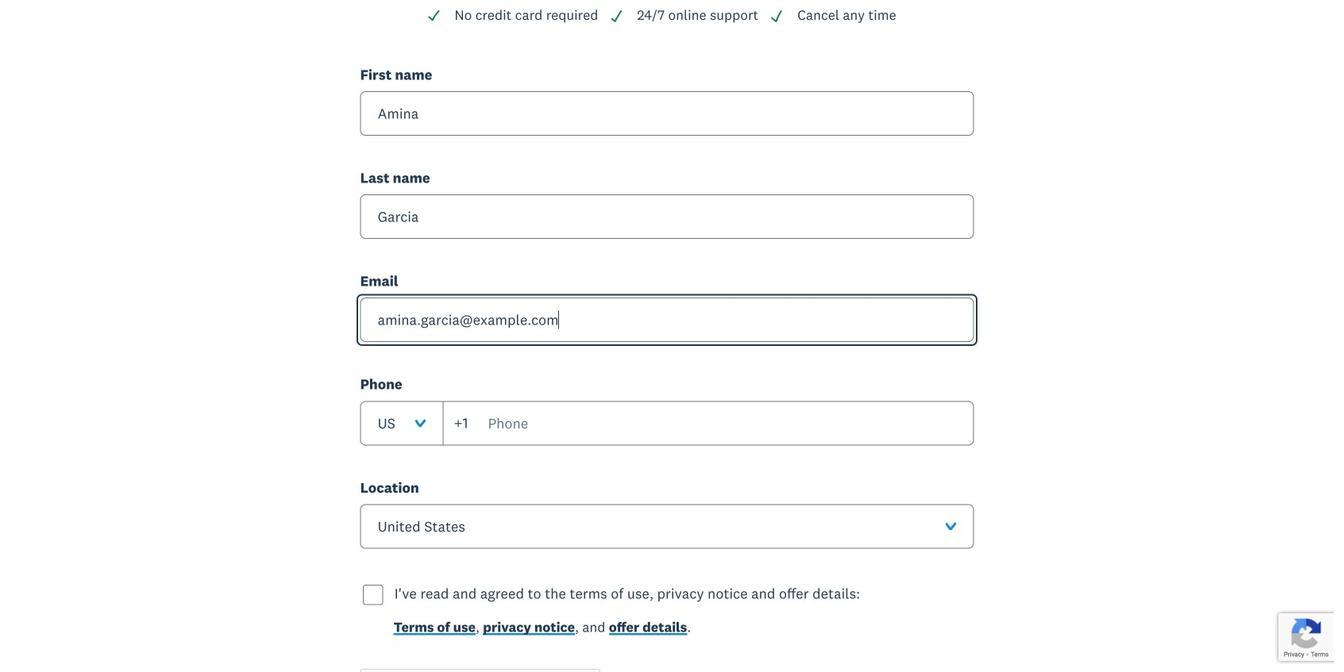 Task type: describe. For each thing, give the bounding box(es) containing it.
Email email field
[[360, 298, 974, 343]]



Task type: locate. For each thing, give the bounding box(es) containing it.
Last name text field
[[360, 195, 974, 239]]

First name text field
[[360, 91, 974, 136]]

Phone text field
[[443, 401, 974, 446]]



Task type: vqa. For each thing, say whether or not it's contained in the screenshot.
Email email field
yes



